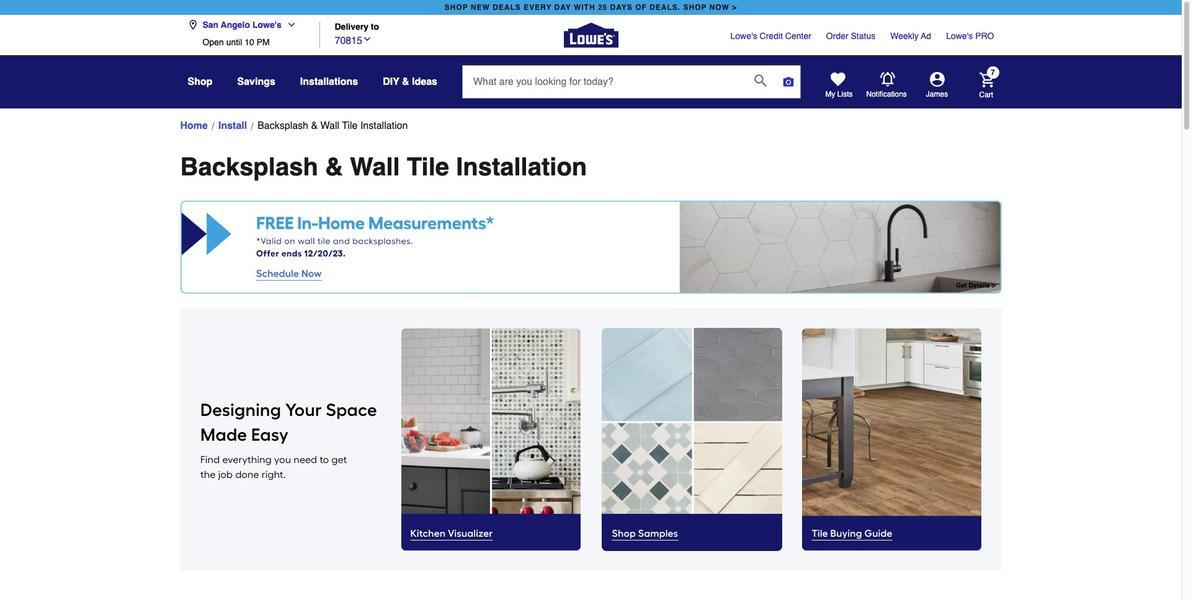 Task type: vqa. For each thing, say whether or not it's contained in the screenshot.
How for How to Measure for Replacement Windows
no



Task type: locate. For each thing, give the bounding box(es) containing it.
1 horizontal spatial wall
[[350, 153, 400, 181]]

& right diy
[[402, 76, 409, 87]]

my
[[825, 90, 835, 99]]

chevron down image right angelo
[[282, 20, 296, 30]]

cart
[[979, 90, 993, 99]]

lowe's
[[252, 20, 282, 30], [731, 31, 757, 41], [946, 31, 973, 41]]

diy
[[383, 76, 399, 87]]

0 horizontal spatial installation
[[360, 120, 408, 132]]

weekly ad link
[[890, 30, 931, 42]]

james
[[926, 90, 948, 99]]

1 vertical spatial tile
[[407, 153, 449, 181]]

1 horizontal spatial installation
[[456, 153, 587, 181]]

tile buying guide. image
[[796, 309, 1002, 571]]

backsplash right install
[[258, 120, 308, 132]]

lowe's inside "link"
[[731, 31, 757, 41]]

weekly ad
[[890, 31, 931, 41]]

san angelo lowe's
[[203, 20, 282, 30]]

0 vertical spatial wall
[[320, 120, 339, 132]]

delivery to
[[335, 22, 379, 32]]

& for backsplash & wall tile installation link
[[311, 120, 318, 132]]

0 horizontal spatial tile
[[342, 120, 358, 132]]

0 horizontal spatial wall
[[320, 120, 339, 132]]

my lists
[[825, 90, 853, 99]]

1 horizontal spatial chevron down image
[[362, 34, 372, 44]]

wall
[[320, 120, 339, 132], [350, 153, 400, 181]]

tile
[[342, 120, 358, 132], [407, 153, 449, 181]]

delivery
[[335, 22, 369, 32]]

0 horizontal spatial shop
[[445, 3, 468, 12]]

& inside button
[[402, 76, 409, 87]]

2 vertical spatial &
[[325, 153, 343, 181]]

shop
[[445, 3, 468, 12], [683, 3, 707, 12]]

2 horizontal spatial &
[[402, 76, 409, 87]]

& down installations at the left top of page
[[311, 120, 318, 132]]

camera image
[[782, 76, 795, 88]]

days
[[610, 3, 633, 12]]

chevron down image
[[282, 20, 296, 30], [362, 34, 372, 44]]

backsplash
[[258, 120, 308, 132], [180, 153, 318, 181]]

lowe's credit center
[[731, 31, 811, 41]]

installation
[[360, 120, 408, 132], [456, 153, 587, 181]]

1 horizontal spatial &
[[325, 153, 343, 181]]

0 vertical spatial chevron down image
[[282, 20, 296, 30]]

savings
[[237, 76, 275, 87]]

deals
[[493, 3, 521, 12]]

1 vertical spatial &
[[311, 120, 318, 132]]

installations button
[[300, 71, 358, 93]]

notifications
[[866, 90, 907, 99]]

installations
[[300, 76, 358, 87]]

70815 button
[[335, 32, 372, 48]]

now
[[710, 3, 730, 12]]

shop left now at right top
[[683, 3, 707, 12]]

lowe's left pro
[[946, 31, 973, 41]]

lowe's home improvement lists image
[[830, 72, 845, 87]]

chevron down image down to
[[362, 34, 372, 44]]

until
[[226, 37, 242, 47]]

0 vertical spatial backsplash
[[258, 120, 308, 132]]

weekly
[[890, 31, 919, 41]]

0 horizontal spatial lowe's
[[252, 20, 282, 30]]

wall down backsplash & wall tile installation link
[[350, 153, 400, 181]]

home link
[[180, 119, 208, 133]]

0 vertical spatial &
[[402, 76, 409, 87]]

ad
[[921, 31, 931, 41]]

wall down installations at the left top of page
[[320, 120, 339, 132]]

0 horizontal spatial &
[[311, 120, 318, 132]]

1 vertical spatial chevron down image
[[362, 34, 372, 44]]

lowe's home improvement notification center image
[[880, 72, 895, 87]]

location image
[[188, 20, 198, 30]]

backsplash & wall tile installation link
[[258, 119, 408, 133]]

lowe's left credit
[[731, 31, 757, 41]]

chevron down image inside 70815 button
[[362, 34, 372, 44]]

0 horizontal spatial chevron down image
[[282, 20, 296, 30]]

status
[[851, 31, 876, 41]]

james button
[[907, 72, 967, 99]]

shop left new
[[445, 3, 468, 12]]

1 shop from the left
[[445, 3, 468, 12]]

& down backsplash & wall tile installation link
[[325, 153, 343, 181]]

backsplash down install
[[180, 153, 318, 181]]

1 horizontal spatial lowe's
[[731, 31, 757, 41]]

shop new deals every day with 25 days of deals. shop now > link
[[442, 0, 740, 15]]

lowe's for lowe's credit center
[[731, 31, 757, 41]]

&
[[402, 76, 409, 87], [311, 120, 318, 132], [325, 153, 343, 181]]

lowe's for lowe's pro
[[946, 31, 973, 41]]

1 horizontal spatial tile
[[407, 153, 449, 181]]

1 horizontal spatial shop
[[683, 3, 707, 12]]

lowe's home improvement cart image
[[979, 72, 994, 87]]

diy & ideas button
[[383, 71, 437, 93]]

of
[[635, 3, 647, 12]]

10
[[245, 37, 254, 47]]

backsplash & wall tile installation
[[258, 120, 408, 132], [180, 153, 587, 181]]

home
[[180, 120, 208, 132]]

order status
[[826, 31, 876, 41]]

install
[[218, 120, 247, 132]]

2 horizontal spatial lowe's
[[946, 31, 973, 41]]

lowe's up pm
[[252, 20, 282, 30]]

to
[[371, 22, 379, 32]]

lowe's inside "button"
[[252, 20, 282, 30]]

None search field
[[462, 65, 801, 110]]



Task type: describe. For each thing, give the bounding box(es) containing it.
with
[[574, 3, 595, 12]]

0 vertical spatial tile
[[342, 120, 358, 132]]

advertisement region
[[180, 200, 1002, 297]]

7
[[991, 68, 995, 77]]

1 vertical spatial backsplash
[[180, 153, 318, 181]]

lowe's pro link
[[946, 30, 994, 42]]

san angelo lowe's button
[[188, 12, 301, 37]]

my lists link
[[825, 72, 853, 99]]

0 vertical spatial backsplash & wall tile installation
[[258, 120, 408, 132]]

deals.
[[650, 3, 681, 12]]

shop samples. image
[[591, 309, 796, 571]]

open
[[203, 37, 224, 47]]

order
[[826, 31, 849, 41]]

center
[[785, 31, 811, 41]]

kitchen visualizer. image
[[386, 309, 591, 571]]

savings button
[[237, 71, 275, 93]]

chevron down image inside san angelo lowe's "button"
[[282, 20, 296, 30]]

1 vertical spatial wall
[[350, 153, 400, 181]]

1 vertical spatial installation
[[456, 153, 587, 181]]

shop button
[[188, 71, 213, 93]]

2 shop from the left
[[683, 3, 707, 12]]

lowe's home improvement logo image
[[564, 8, 618, 62]]

pm
[[257, 37, 270, 47]]

install link
[[218, 119, 247, 133]]

order status link
[[826, 30, 876, 42]]

& for diy & ideas button
[[402, 76, 409, 87]]

credit
[[760, 31, 783, 41]]

search image
[[754, 74, 767, 87]]

lowe's pro
[[946, 31, 994, 41]]

lists
[[837, 90, 853, 99]]

lowe's credit center link
[[731, 30, 811, 42]]

san
[[203, 20, 219, 30]]

1 vertical spatial backsplash & wall tile installation
[[180, 153, 587, 181]]

70815
[[335, 35, 362, 46]]

angelo
[[221, 20, 250, 30]]

designing your space made easy. find everything you need to get the job done right. image
[[180, 309, 386, 571]]

pro
[[975, 31, 994, 41]]

new
[[471, 3, 490, 12]]

>
[[732, 3, 737, 12]]

open until 10 pm
[[203, 37, 270, 47]]

day
[[554, 3, 571, 12]]

0 vertical spatial installation
[[360, 120, 408, 132]]

shop
[[188, 76, 213, 87]]

every
[[524, 3, 552, 12]]

shop new deals every day with 25 days of deals. shop now >
[[445, 3, 737, 12]]

Search Query text field
[[463, 66, 745, 98]]

25
[[598, 3, 608, 12]]

ideas
[[412, 76, 437, 87]]

diy & ideas
[[383, 76, 437, 87]]



